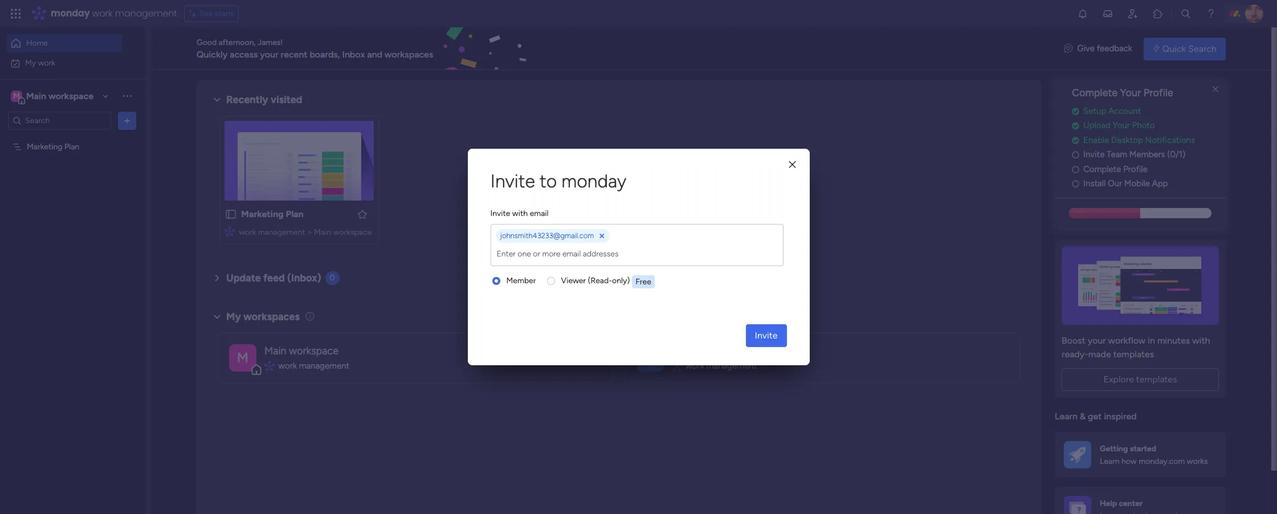 Task type: locate. For each thing, give the bounding box(es) containing it.
complete up setup
[[1072, 87, 1118, 99]]

check circle image
[[1072, 122, 1080, 130]]

workspaces
[[385, 49, 433, 60], [243, 311, 300, 323]]

work up update
[[239, 227, 256, 237]]

0 vertical spatial plan
[[64, 142, 79, 151]]

main right >
[[314, 227, 331, 237]]

update
[[226, 272, 261, 284]]

1 horizontal spatial m
[[237, 349, 249, 366]]

0 vertical spatial main
[[26, 90, 46, 101]]

m
[[13, 91, 20, 101], [237, 349, 249, 366]]

1 vertical spatial templates
[[1137, 374, 1178, 385]]

main down my work
[[26, 90, 46, 101]]

invite team members (0/1)
[[1084, 150, 1186, 160]]

0 horizontal spatial your
[[260, 49, 279, 60]]

0 vertical spatial workspace image
[[11, 90, 22, 102]]

work management for m
[[278, 361, 350, 371]]

1 horizontal spatial marketing plan
[[241, 209, 304, 219]]

1 vertical spatial my
[[226, 311, 241, 323]]

1 check circle image from the top
[[1072, 107, 1080, 116]]

check circle image up check circle image
[[1072, 107, 1080, 116]]

0 horizontal spatial m
[[13, 91, 20, 101]]

workspaces right and
[[385, 49, 433, 60]]

your down james!
[[260, 49, 279, 60]]

marketing plan
[[27, 142, 79, 151], [241, 209, 304, 219]]

learn down getting
[[1100, 457, 1120, 466]]

0
[[330, 273, 335, 283]]

visited
[[271, 93, 302, 106]]

circle o image
[[1072, 165, 1080, 174], [1072, 180, 1080, 188]]

help center element
[[1055, 487, 1226, 514]]

monday up home button
[[51, 7, 90, 20]]

marketing plan list box
[[0, 135, 145, 310]]

learn & get inspired
[[1055, 411, 1137, 422]]

1 horizontal spatial with
[[1193, 335, 1211, 346]]

1 vertical spatial main
[[314, 227, 331, 237]]

main right workspace icon at left bottom
[[265, 345, 287, 357]]

m inside workspace icon
[[237, 349, 249, 366]]

0 vertical spatial marketing plan
[[27, 142, 79, 151]]

quick search button
[[1144, 37, 1226, 60]]

my down home
[[25, 58, 36, 68]]

1 horizontal spatial component image
[[265, 361, 274, 371]]

1 vertical spatial workspaces
[[243, 311, 300, 323]]

invite to monday
[[491, 170, 627, 192]]

see
[[199, 9, 213, 18]]

0 horizontal spatial work management
[[278, 361, 350, 371]]

0 vertical spatial profile
[[1144, 87, 1174, 99]]

0 vertical spatial m
[[13, 91, 20, 101]]

0 vertical spatial your
[[260, 49, 279, 60]]

workspace
[[48, 90, 94, 101], [333, 227, 372, 237], [289, 345, 339, 357]]

check circle image inside enable desktop notifications link
[[1072, 136, 1080, 145]]

learn inside getting started learn how monday.com works
[[1100, 457, 1120, 466]]

templates down workflow at the right
[[1114, 349, 1155, 360]]

see plans button
[[184, 5, 239, 22]]

plan down search in workspace field
[[64, 142, 79, 151]]

boost
[[1062, 335, 1086, 346]]

viewer (read-only)
[[561, 276, 630, 286]]

circle o image for install
[[1072, 180, 1080, 188]]

invite members image
[[1128, 8, 1139, 19]]

marketing inside list box
[[27, 142, 62, 151]]

feedback
[[1097, 43, 1133, 54]]

Enter one or more email addresses text field
[[493, 243, 781, 266]]

management for component image
[[707, 361, 757, 371]]

1 horizontal spatial workspace image
[[637, 344, 664, 371]]

works
[[1187, 457, 1208, 466]]

1 horizontal spatial my
[[226, 311, 241, 323]]

marketing down search in workspace field
[[27, 142, 62, 151]]

planning
[[708, 345, 747, 357]]

open update feed (inbox) image
[[210, 271, 224, 285]]

2 check circle image from the top
[[1072, 136, 1080, 145]]

with inside boost your workflow in minutes with ready-made templates
[[1193, 335, 1211, 346]]

plan
[[64, 142, 79, 151], [286, 209, 304, 219]]

invite inside button
[[755, 330, 778, 341]]

search
[[1189, 43, 1217, 54]]

check circle image down check circle image
[[1072, 136, 1080, 145]]

0 vertical spatial check circle image
[[1072, 107, 1080, 116]]

1 horizontal spatial workspaces
[[385, 49, 433, 60]]

project planning
[[672, 345, 747, 357]]

management
[[115, 7, 177, 20], [258, 227, 305, 237], [299, 361, 350, 371], [707, 361, 757, 371]]

monday right to
[[562, 170, 627, 192]]

main workspace up search in workspace field
[[26, 90, 94, 101]]

component image right workspace icon at left bottom
[[265, 361, 274, 371]]

circle o image left install
[[1072, 180, 1080, 188]]

1 horizontal spatial learn
[[1100, 457, 1120, 466]]

work up home button
[[92, 7, 113, 20]]

complete
[[1072, 87, 1118, 99], [1084, 164, 1122, 174]]

1 vertical spatial monday
[[562, 170, 627, 192]]

marketing plan down search in workspace field
[[27, 142, 79, 151]]

invite with email
[[491, 209, 549, 218]]

0 vertical spatial marketing
[[27, 142, 62, 151]]

circle o image for complete
[[1072, 165, 1080, 174]]

1 vertical spatial circle o image
[[1072, 180, 1080, 188]]

my
[[25, 58, 36, 68], [226, 311, 241, 323]]

1 horizontal spatial your
[[1088, 335, 1106, 346]]

1 horizontal spatial monday
[[562, 170, 627, 192]]

1 vertical spatial marketing
[[241, 209, 284, 219]]

1 vertical spatial your
[[1113, 120, 1130, 131]]

0 horizontal spatial workspace image
[[11, 90, 22, 102]]

0 horizontal spatial monday
[[51, 7, 90, 20]]

0 vertical spatial your
[[1121, 87, 1142, 99]]

0 vertical spatial main workspace
[[26, 90, 94, 101]]

check circle image inside setup account link
[[1072, 107, 1080, 116]]

project
[[672, 345, 705, 357]]

1 vertical spatial m
[[237, 349, 249, 366]]

your down 'account'
[[1113, 120, 1130, 131]]

recent
[[281, 49, 308, 60]]

2 vertical spatial workspace
[[289, 345, 339, 357]]

setup account
[[1084, 106, 1142, 116]]

james peterson image
[[1246, 5, 1264, 23]]

0 horizontal spatial component image
[[225, 226, 235, 236]]

1 vertical spatial check circle image
[[1072, 136, 1080, 145]]

close image
[[789, 160, 796, 169]]

workspace selection element
[[11, 89, 95, 104]]

help
[[1100, 499, 1117, 508]]

option
[[0, 136, 145, 139]]

1 vertical spatial workspace image
[[637, 344, 664, 371]]

account
[[1109, 106, 1142, 116]]

workspace image containing m
[[11, 90, 22, 102]]

my right close my workspaces icon
[[226, 311, 241, 323]]

check circle image
[[1072, 107, 1080, 116], [1072, 136, 1080, 145]]

0 horizontal spatial learn
[[1055, 411, 1078, 422]]

my work button
[[7, 54, 123, 72]]

0 horizontal spatial my
[[25, 58, 36, 68]]

your up 'account'
[[1121, 87, 1142, 99]]

main workspace
[[26, 90, 94, 101], [265, 345, 339, 357]]

circle o image down circle o icon
[[1072, 165, 1080, 174]]

close my workspaces image
[[210, 310, 224, 324]]

0 horizontal spatial marketing plan
[[27, 142, 79, 151]]

close recently visited image
[[210, 93, 224, 107]]

setup
[[1084, 106, 1107, 116]]

1 vertical spatial plan
[[286, 209, 304, 219]]

work management
[[278, 361, 350, 371], [686, 361, 757, 371]]

0 vertical spatial complete
[[1072, 87, 1118, 99]]

main inside the workspace selection element
[[26, 90, 46, 101]]

component image
[[672, 361, 682, 371]]

only)
[[612, 276, 630, 286]]

invite inside "link"
[[1084, 150, 1105, 160]]

your
[[1121, 87, 1142, 99], [1113, 120, 1130, 131]]

0 vertical spatial with
[[512, 209, 528, 218]]

profile
[[1144, 87, 1174, 99], [1124, 164, 1148, 174]]

0 horizontal spatial main workspace
[[26, 90, 94, 101]]

main workspace down my workspaces
[[265, 345, 339, 357]]

work management for p
[[686, 361, 757, 371]]

plan inside list box
[[64, 142, 79, 151]]

profile up setup account link
[[1144, 87, 1174, 99]]

1 circle o image from the top
[[1072, 165, 1080, 174]]

2 horizontal spatial main
[[314, 227, 331, 237]]

explore templates
[[1104, 374, 1178, 385]]

invite for invite team members (0/1)
[[1084, 150, 1105, 160]]

marketing plan up work management > main workspace
[[241, 209, 304, 219]]

email
[[530, 209, 549, 218]]

0 vertical spatial templates
[[1114, 349, 1155, 360]]

our
[[1108, 179, 1123, 189]]

ready-
[[1062, 349, 1089, 360]]

main workspace inside the workspace selection element
[[26, 90, 94, 101]]

1 horizontal spatial work management
[[686, 361, 757, 371]]

1 vertical spatial complete
[[1084, 164, 1122, 174]]

members
[[1130, 150, 1166, 160]]

2 vertical spatial main
[[265, 345, 287, 357]]

0 horizontal spatial with
[[512, 209, 528, 218]]

0 horizontal spatial plan
[[64, 142, 79, 151]]

work down home
[[38, 58, 55, 68]]

afternoon,
[[219, 37, 256, 47]]

workspace image
[[11, 90, 22, 102], [637, 344, 664, 371]]

enable
[[1084, 135, 1110, 145]]

my inside button
[[25, 58, 36, 68]]

install our mobile app link
[[1072, 177, 1226, 190]]

1 work management from the left
[[278, 361, 350, 371]]

install our mobile app
[[1084, 179, 1168, 189]]

1 vertical spatial marketing plan
[[241, 209, 304, 219]]

1 vertical spatial with
[[1193, 335, 1211, 346]]

with left email
[[512, 209, 528, 218]]

1 vertical spatial workspace
[[333, 227, 372, 237]]

1 horizontal spatial plan
[[286, 209, 304, 219]]

notifications
[[1146, 135, 1195, 145]]

component image down public board image
[[225, 226, 235, 236]]

0 horizontal spatial marketing
[[27, 142, 62, 151]]

your for complete
[[1121, 87, 1142, 99]]

templates
[[1114, 349, 1155, 360], [1137, 374, 1178, 385]]

learn
[[1055, 411, 1078, 422], [1100, 457, 1120, 466]]

invite for invite to monday
[[491, 170, 535, 192]]

with inside invite to monday dialog
[[512, 209, 528, 218]]

work
[[92, 7, 113, 20], [38, 58, 55, 68], [239, 227, 256, 237], [278, 361, 297, 371], [686, 361, 705, 371]]

your
[[260, 49, 279, 60], [1088, 335, 1106, 346]]

learn left &
[[1055, 411, 1078, 422]]

complete up install
[[1084, 164, 1122, 174]]

0 vertical spatial component image
[[225, 226, 235, 236]]

apps image
[[1153, 8, 1164, 19]]

templates inside explore templates button
[[1137, 374, 1178, 385]]

profile down invite team members (0/1)
[[1124, 164, 1148, 174]]

0 vertical spatial workspaces
[[385, 49, 433, 60]]

1 vertical spatial component image
[[265, 361, 274, 371]]

templates right explore
[[1137, 374, 1178, 385]]

0 horizontal spatial main
[[26, 90, 46, 101]]

component image
[[225, 226, 235, 236], [265, 361, 274, 371]]

plan up work management > main workspace
[[286, 209, 304, 219]]

with right minutes
[[1193, 335, 1211, 346]]

invite to monday dialog
[[468, 149, 810, 365]]

inbox image
[[1103, 8, 1114, 19]]

circle o image inside install our mobile app link
[[1072, 180, 1080, 188]]

boards,
[[310, 49, 340, 60]]

2 circle o image from the top
[[1072, 180, 1080, 188]]

2 work management from the left
[[686, 361, 757, 371]]

1 vertical spatial learn
[[1100, 457, 1120, 466]]

see plans
[[199, 9, 234, 18]]

1 vertical spatial your
[[1088, 335, 1106, 346]]

0 vertical spatial circle o image
[[1072, 165, 1080, 174]]

workflow
[[1109, 335, 1146, 346]]

1 vertical spatial main workspace
[[265, 345, 339, 357]]

workspaces down the update feed (inbox)
[[243, 311, 300, 323]]

marketing right public board image
[[241, 209, 284, 219]]

0 vertical spatial my
[[25, 58, 36, 68]]

your up made
[[1088, 335, 1106, 346]]

main
[[26, 90, 46, 101], [314, 227, 331, 237], [265, 345, 287, 357]]

circle o image inside complete profile link
[[1072, 165, 1080, 174]]



Task type: vqa. For each thing, say whether or not it's contained in the screenshot.
the bottommost with
yes



Task type: describe. For each thing, give the bounding box(es) containing it.
>
[[307, 227, 312, 237]]

your for upload
[[1113, 120, 1130, 131]]

explore
[[1104, 374, 1134, 385]]

select product image
[[10, 8, 22, 19]]

recently
[[226, 93, 268, 106]]

and
[[367, 49, 382, 60]]

recently visited
[[226, 93, 302, 106]]

monday inside dialog
[[562, 170, 627, 192]]

app
[[1153, 179, 1168, 189]]

plans
[[215, 9, 234, 18]]

upload your photo link
[[1072, 119, 1226, 132]]

my for my workspaces
[[226, 311, 241, 323]]

workspace image
[[229, 344, 257, 371]]

public board image
[[225, 208, 237, 221]]

&
[[1080, 411, 1086, 422]]

install
[[1084, 179, 1106, 189]]

complete for complete profile
[[1084, 164, 1122, 174]]

setup account link
[[1072, 105, 1226, 118]]

update feed (inbox)
[[226, 272, 321, 284]]

good
[[197, 37, 217, 47]]

getting started element
[[1055, 432, 1226, 478]]

management for component icon related to work management > main workspace
[[258, 227, 305, 237]]

complete profile
[[1084, 164, 1148, 174]]

boost your workflow in minutes with ready-made templates
[[1062, 335, 1211, 360]]

component image for work management
[[265, 361, 274, 371]]

workspace image containing p
[[637, 344, 664, 371]]

in
[[1148, 335, 1156, 346]]

good afternoon, james! quickly access your recent boards, inbox and workspaces
[[197, 37, 433, 60]]

check circle image for setup
[[1072, 107, 1080, 116]]

access
[[230, 49, 258, 60]]

your inside boost your workflow in minutes with ready-made templates
[[1088, 335, 1106, 346]]

quickly
[[197, 49, 228, 60]]

enable desktop notifications
[[1084, 135, 1195, 145]]

1 horizontal spatial main workspace
[[265, 345, 339, 357]]

inspired
[[1105, 411, 1137, 422]]

v2 user feedback image
[[1065, 42, 1073, 55]]

work down project
[[686, 361, 705, 371]]

p
[[647, 349, 654, 366]]

help image
[[1206, 8, 1217, 19]]

component image for work management > main workspace
[[225, 226, 235, 236]]

enable desktop notifications link
[[1072, 134, 1226, 147]]

v2 bolt switch image
[[1153, 42, 1160, 55]]

check circle image for enable
[[1072, 136, 1080, 145]]

0 vertical spatial workspace
[[48, 90, 94, 101]]

upload
[[1084, 120, 1111, 131]]

work inside button
[[38, 58, 55, 68]]

get
[[1088, 411, 1102, 422]]

remove johnsmith43233@gmail.com image
[[600, 233, 604, 239]]

minutes
[[1158, 335, 1191, 346]]

m inside the workspace selection element
[[13, 91, 20, 101]]

center
[[1119, 499, 1143, 508]]

photo
[[1133, 120, 1155, 131]]

quick search
[[1163, 43, 1217, 54]]

johnsmith43233@gmail.com
[[500, 232, 594, 240]]

work right workspace icon at left bottom
[[278, 361, 297, 371]]

add to favorites image
[[357, 208, 368, 220]]

your inside 'good afternoon, james! quickly access your recent boards, inbox and workspaces'
[[260, 49, 279, 60]]

circle o image
[[1072, 151, 1080, 159]]

upload your photo
[[1084, 120, 1155, 131]]

quick
[[1163, 43, 1187, 54]]

my workspaces
[[226, 311, 300, 323]]

my work
[[25, 58, 55, 68]]

management for component icon associated with work management
[[299, 361, 350, 371]]

1 vertical spatial profile
[[1124, 164, 1148, 174]]

workspaces inside 'good afternoon, james! quickly access your recent boards, inbox and workspaces'
[[385, 49, 433, 60]]

invite for invite
[[755, 330, 778, 341]]

inbox
[[342, 49, 365, 60]]

templates inside boost your workflow in minutes with ready-made templates
[[1114, 349, 1155, 360]]

viewer
[[561, 276, 586, 286]]

james!
[[258, 37, 283, 47]]

complete profile link
[[1072, 163, 1226, 176]]

monday.com
[[1139, 457, 1185, 466]]

0 vertical spatial learn
[[1055, 411, 1078, 422]]

mobile
[[1125, 179, 1150, 189]]

give feedback
[[1078, 43, 1133, 54]]

made
[[1089, 349, 1111, 360]]

dapulse x slim image
[[1209, 83, 1223, 96]]

notifications image
[[1077, 8, 1089, 19]]

to
[[540, 170, 557, 192]]

(inbox)
[[287, 272, 321, 284]]

0 horizontal spatial workspaces
[[243, 311, 300, 323]]

my for my work
[[25, 58, 36, 68]]

complete your profile
[[1072, 87, 1174, 99]]

marketing plan inside list box
[[27, 142, 79, 151]]

explore templates button
[[1062, 368, 1219, 391]]

1 horizontal spatial main
[[265, 345, 287, 357]]

invite team members (0/1) link
[[1072, 148, 1226, 161]]

invite button
[[746, 324, 787, 347]]

give
[[1078, 43, 1095, 54]]

home
[[26, 38, 48, 48]]

Search in workspace field
[[24, 114, 95, 127]]

home button
[[7, 34, 123, 52]]

(0/1)
[[1168, 150, 1186, 160]]

free
[[636, 277, 652, 287]]

monday work management
[[51, 7, 177, 20]]

team
[[1107, 150, 1128, 160]]

(read-
[[588, 276, 612, 286]]

search everything image
[[1181, 8, 1192, 19]]

getting
[[1100, 444, 1128, 454]]

member
[[507, 276, 536, 286]]

feed
[[263, 272, 285, 284]]

help center
[[1100, 499, 1143, 508]]

started
[[1130, 444, 1157, 454]]

desktop
[[1112, 135, 1144, 145]]

templates image image
[[1066, 246, 1216, 325]]

work management > main workspace
[[239, 227, 372, 237]]

complete for complete your profile
[[1072, 87, 1118, 99]]

1 horizontal spatial marketing
[[241, 209, 284, 219]]

how
[[1122, 457, 1137, 466]]

invite for invite with email
[[491, 209, 510, 218]]

getting started learn how monday.com works
[[1100, 444, 1208, 466]]

0 vertical spatial monday
[[51, 7, 90, 20]]



